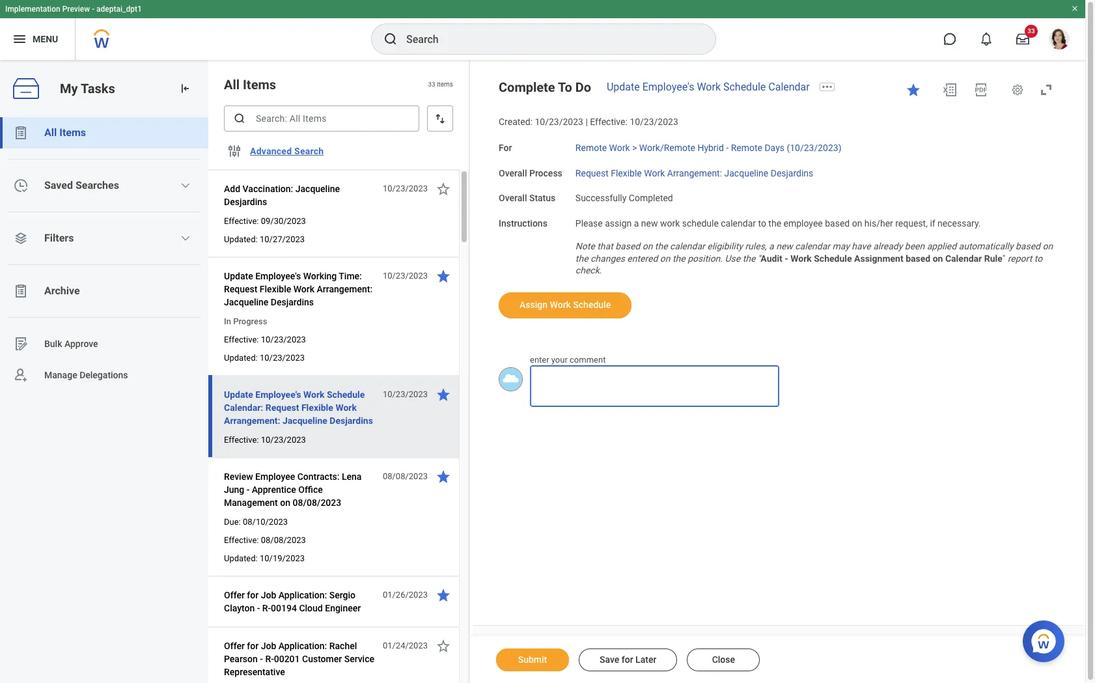 Task type: locate. For each thing, give the bounding box(es) containing it.
1 horizontal spatial all items
[[224, 77, 276, 93]]

|
[[586, 117, 588, 127]]

0 vertical spatial job
[[261, 590, 276, 601]]

to right report
[[1035, 253, 1043, 264]]

the up entered at the top of the page
[[655, 241, 668, 251]]

1 star image from the top
[[436, 181, 451, 197]]

inbox large image
[[1017, 33, 1030, 46]]

2 vertical spatial for
[[622, 655, 634, 665]]

1 horizontal spatial to
[[1035, 253, 1043, 264]]

effective: 10/23/2023
[[224, 335, 306, 345], [224, 435, 306, 445]]

2 horizontal spatial flexible
[[611, 168, 642, 178]]

the left employee
[[769, 218, 782, 229]]

2 clipboard image from the top
[[13, 283, 29, 299]]

application:
[[279, 590, 327, 601], [279, 641, 327, 651]]

0 vertical spatial request
[[576, 168, 609, 178]]

33 left items
[[428, 81, 436, 88]]

0 vertical spatial overall
[[499, 168, 527, 178]]

1 vertical spatial application:
[[279, 641, 327, 651]]

overall up the instructions
[[499, 193, 527, 203]]

0 vertical spatial chevron down image
[[181, 180, 191, 191]]

0 vertical spatial items
[[243, 77, 276, 93]]

1 horizontal spatial remote
[[731, 143, 763, 153]]

items
[[243, 77, 276, 93], [59, 126, 86, 139]]

1 vertical spatial items
[[59, 126, 86, 139]]

desjardins down working
[[271, 297, 314, 307]]

for inside offer for job application: rachel pearson ‎- r-00201 customer service representative
[[247, 641, 259, 651]]

saved searches button
[[0, 170, 208, 201]]

0 horizontal spatial "
[[758, 253, 761, 264]]

calendar up position.
[[670, 241, 705, 251]]

1 vertical spatial star image
[[436, 268, 451, 284]]

1 horizontal spatial request
[[266, 403, 299, 413]]

" down rules, at the right top of the page
[[758, 253, 761, 264]]

effective:
[[590, 117, 628, 127], [224, 216, 259, 226], [224, 335, 259, 345], [224, 435, 259, 445], [224, 535, 259, 545]]

employee's up calendar:
[[256, 390, 301, 400]]

arrangement: inside update employee's working time: request flexible work arrangement: jacqueline desjardins
[[317, 284, 373, 294]]

perspective image
[[13, 231, 29, 246]]

submit
[[518, 655, 547, 665]]

update inside update employee's work schedule calendar: request flexible work arrangement: jacqueline desjardins
[[224, 390, 253, 400]]

1 horizontal spatial items
[[243, 77, 276, 93]]

10/19/2023
[[260, 554, 305, 563]]

0 vertical spatial 33
[[1028, 27, 1036, 35]]

for
[[247, 590, 259, 601], [247, 641, 259, 651], [622, 655, 634, 665]]

08/08/2023 right lena
[[383, 472, 428, 481]]

1 vertical spatial job
[[261, 641, 276, 651]]

1 vertical spatial new
[[777, 241, 793, 251]]

3 updated: from the top
[[224, 554, 258, 563]]

1 vertical spatial update
[[224, 271, 253, 281]]

2 vertical spatial flexible
[[302, 403, 333, 413]]

job for 00194
[[261, 590, 276, 601]]

a up audit
[[769, 241, 774, 251]]

calendar up report to check
[[796, 241, 831, 251]]

1 updated: from the top
[[224, 235, 258, 244]]

0 vertical spatial r-
[[262, 603, 271, 614]]

on right automatically
[[1043, 241, 1054, 251]]

2 vertical spatial arrangement:
[[224, 416, 280, 426]]

update up calendar:
[[224, 390, 253, 400]]

clipboard image for all items
[[13, 125, 29, 141]]

1 vertical spatial all
[[44, 126, 57, 139]]

- right preview
[[92, 5, 95, 14]]

on up entered at the top of the page
[[643, 241, 653, 251]]

job up 00201
[[261, 641, 276, 651]]

save for later button
[[579, 649, 678, 672]]

0 horizontal spatial all
[[44, 126, 57, 139]]

offer up clayton
[[224, 590, 245, 601]]

request up successfully
[[576, 168, 609, 178]]

schedule inside button
[[573, 300, 611, 310]]

r- for 00201
[[265, 654, 274, 664]]

0 vertical spatial 08/08/2023
[[383, 472, 428, 481]]

1 vertical spatial request
[[224, 284, 258, 294]]

1 offer from the top
[[224, 590, 245, 601]]

request flexible work arrangement: jacqueline desjardins
[[576, 168, 814, 178]]

2 offer from the top
[[224, 641, 245, 651]]

clipboard image inside all items button
[[13, 125, 29, 141]]

1 vertical spatial flexible
[[260, 284, 291, 294]]

if
[[930, 218, 936, 229]]

1 vertical spatial arrangement:
[[317, 284, 373, 294]]

schedule inside update employee's work schedule calendar: request flexible work arrangement: jacqueline desjardins
[[327, 390, 365, 400]]

my tasks element
[[0, 60, 208, 683]]

1 horizontal spatial arrangement:
[[317, 284, 373, 294]]

close environment banner image
[[1072, 5, 1079, 12]]

all
[[224, 77, 240, 93], [44, 126, 57, 139]]

schedule for update employee's work schedule calendar
[[724, 81, 766, 93]]

on down applied
[[933, 253, 944, 264]]

update inside update employee's working time: request flexible work arrangement: jacqueline desjardins
[[224, 271, 253, 281]]

application: up cloud
[[279, 590, 327, 601]]

1 vertical spatial updated:
[[224, 353, 258, 363]]

r- inside 'offer for job application: sergio clayton ‎- r-00194 cloud engineer'
[[262, 603, 271, 614]]

1 vertical spatial clipboard image
[[13, 283, 29, 299]]

created: 10/23/2023 | effective: 10/23/2023
[[499, 117, 679, 127]]

" left report
[[1003, 253, 1006, 264]]

for inside action bar region
[[622, 655, 634, 665]]

preview
[[62, 5, 90, 14]]

application: up 00201
[[279, 641, 327, 651]]

1 clipboard image from the top
[[13, 125, 29, 141]]

remote left days
[[731, 143, 763, 153]]

1 horizontal spatial "
[[1003, 253, 1006, 264]]

0 vertical spatial all
[[224, 77, 240, 93]]

jacqueline down search
[[296, 184, 340, 194]]

0 horizontal spatial remote
[[576, 143, 607, 153]]

1 overall from the top
[[499, 168, 527, 178]]

request up 'in progress'
[[224, 284, 258, 294]]

for for pearson
[[247, 641, 259, 651]]

working
[[303, 271, 337, 281]]

job for 00201
[[261, 641, 276, 651]]

0 vertical spatial employee's
[[643, 81, 695, 93]]

check
[[576, 265, 600, 276]]

clipboard image inside archive button
[[13, 283, 29, 299]]

2 star image from the top
[[436, 268, 451, 284]]

01/24/2023
[[383, 641, 428, 651]]

arrangement: inside update employee's work schedule calendar: request flexible work arrangement: jacqueline desjardins
[[224, 416, 280, 426]]

1 vertical spatial offer
[[224, 641, 245, 651]]

1 vertical spatial r-
[[265, 654, 274, 664]]

‎- right clayton
[[257, 603, 260, 614]]

2 horizontal spatial request
[[576, 168, 609, 178]]

effective: 10/23/2023 up the employee
[[224, 435, 306, 445]]

new up audit
[[777, 241, 793, 251]]

representative
[[224, 667, 285, 677]]

2 vertical spatial updated:
[[224, 554, 258, 563]]

entered
[[628, 253, 658, 264]]

his/her
[[865, 218, 894, 229]]

arrangement:
[[668, 168, 722, 178], [317, 284, 373, 294], [224, 416, 280, 426]]

0 vertical spatial for
[[247, 590, 259, 601]]

0 horizontal spatial 33
[[428, 81, 436, 88]]

calendar
[[721, 218, 756, 229], [670, 241, 705, 251], [796, 241, 831, 251]]

1 vertical spatial ‎-
[[260, 654, 263, 664]]

on right entered at the top of the page
[[660, 253, 671, 264]]

application: inside 'offer for job application: sergio clayton ‎- r-00194 cloud engineer'
[[279, 590, 327, 601]]

employee's inside update employee's work schedule calendar: request flexible work arrangement: jacqueline desjardins
[[256, 390, 301, 400]]

0 horizontal spatial flexible
[[260, 284, 291, 294]]

list
[[0, 117, 208, 391]]

1 " from the left
[[758, 253, 761, 264]]

10/23/2023
[[535, 117, 584, 127], [630, 117, 679, 127], [383, 184, 428, 193], [383, 271, 428, 281], [261, 335, 306, 345], [260, 353, 305, 363], [383, 390, 428, 399], [261, 435, 306, 445]]

archive
[[44, 285, 80, 297]]

archive button
[[0, 276, 208, 307]]

please assign a new work schedule calendar to the employee based on his/her request, if necessary.
[[576, 218, 981, 229]]

manage delegations link
[[0, 360, 208, 391]]

0 vertical spatial arrangement:
[[668, 168, 722, 178]]

effective: down calendar:
[[224, 435, 259, 445]]

1 horizontal spatial 33
[[1028, 27, 1036, 35]]

application: for customer
[[279, 641, 327, 651]]

jacqueline inside add vaccination: jacqueline desjardins
[[296, 184, 340, 194]]

successfully
[[576, 193, 627, 203]]

jacqueline up contracts:
[[283, 416, 328, 426]]

request inside update employee's working time: request flexible work arrangement: jacqueline desjardins
[[224, 284, 258, 294]]

10/27/2023
[[260, 235, 305, 244]]

‎- up representative
[[260, 654, 263, 664]]

jacqueline up 'in progress'
[[224, 297, 269, 307]]

a right assign
[[634, 218, 639, 229]]

1 vertical spatial chevron down image
[[181, 233, 191, 244]]

33 for 33 items
[[428, 81, 436, 88]]

justify image
[[12, 31, 27, 47]]

user plus image
[[13, 367, 29, 383]]

calendar down applied
[[946, 253, 983, 264]]

based up entered at the top of the page
[[616, 241, 641, 251]]

1 horizontal spatial a
[[769, 241, 774, 251]]

for inside 'offer for job application: sergio clayton ‎- r-00194 cloud engineer'
[[247, 590, 259, 601]]

star image
[[436, 181, 451, 197], [436, 268, 451, 284], [436, 387, 451, 403]]

employee
[[784, 218, 823, 229]]

rules,
[[745, 241, 767, 251]]

to up rules, at the right top of the page
[[759, 218, 767, 229]]

clipboard image
[[13, 125, 29, 141], [13, 283, 29, 299]]

1 horizontal spatial flexible
[[302, 403, 333, 413]]

1 vertical spatial search image
[[233, 112, 246, 125]]

1 vertical spatial calendar
[[946, 253, 983, 264]]

view printable version (pdf) image
[[974, 82, 990, 98]]

r- right clayton
[[262, 603, 271, 614]]

days
[[765, 143, 785, 153]]

0 vertical spatial all items
[[224, 77, 276, 93]]

0 vertical spatial offer
[[224, 590, 245, 601]]

0 horizontal spatial new
[[642, 218, 658, 229]]

0 horizontal spatial search image
[[233, 112, 246, 125]]

08/08/2023
[[383, 472, 428, 481], [293, 498, 342, 508], [261, 535, 306, 545]]

bulk approve link
[[0, 328, 208, 360]]

desjardins up lena
[[330, 416, 373, 426]]

approve
[[64, 339, 98, 349]]

1 job from the top
[[261, 590, 276, 601]]

updated: down 'in progress'
[[224, 353, 258, 363]]

‎- inside offer for job application: rachel pearson ‎- r-00201 customer service representative
[[260, 654, 263, 664]]

employee's
[[643, 81, 695, 93], [255, 271, 301, 281], [256, 390, 301, 400]]

the down the note
[[576, 253, 589, 264]]

offer up the pearson
[[224, 641, 245, 651]]

menu button
[[0, 18, 75, 60]]

2 vertical spatial request
[[266, 403, 299, 413]]

2 updated: from the top
[[224, 353, 258, 363]]

star image for update employee's working time: request flexible work arrangement: jacqueline desjardins
[[436, 268, 451, 284]]

remote
[[576, 143, 607, 153], [731, 143, 763, 153]]

1 vertical spatial effective: 10/23/2023
[[224, 435, 306, 445]]

1 remote from the left
[[576, 143, 607, 153]]

assign work schedule button
[[499, 293, 632, 319]]

advanced search
[[250, 146, 324, 156]]

note
[[576, 241, 595, 251]]

rename image
[[13, 336, 29, 352]]

all inside item list element
[[224, 77, 240, 93]]

1 horizontal spatial new
[[777, 241, 793, 251]]

1 chevron down image from the top
[[181, 180, 191, 191]]

2 chevron down image from the top
[[181, 233, 191, 244]]

update for update employee's working time: request flexible work arrangement: jacqueline desjardins
[[224, 271, 253, 281]]

remote work > work/remote hybrid - remote days (10/23/2023) link
[[576, 140, 842, 153]]

the
[[769, 218, 782, 229], [655, 241, 668, 251], [576, 253, 589, 264], [673, 253, 686, 264], [743, 253, 756, 264]]

0 vertical spatial ‎-
[[257, 603, 260, 614]]

chevron down image inside filters dropdown button
[[181, 233, 191, 244]]

33 left profile logan mcneil image
[[1028, 27, 1036, 35]]

desjardins down days
[[771, 168, 814, 178]]

1 vertical spatial overall
[[499, 193, 527, 203]]

for
[[499, 143, 512, 153]]

status
[[530, 193, 556, 203]]

schedule for update employee's work schedule calendar: request flexible work arrangement: jacqueline desjardins
[[327, 390, 365, 400]]

star image for update employee's work schedule calendar: request flexible work arrangement: jacqueline desjardins
[[436, 387, 451, 403]]

1 vertical spatial all items
[[44, 126, 86, 139]]

employee's inside update employee's working time: request flexible work arrangement: jacqueline desjardins
[[255, 271, 301, 281]]

all inside button
[[44, 126, 57, 139]]

remote work > work/remote hybrid - remote days (10/23/2023)
[[576, 143, 842, 153]]

updated: down effective: 09/30/2023
[[224, 235, 258, 244]]

close button
[[687, 649, 760, 672]]

application: inside offer for job application: rachel pearson ‎- r-00201 customer service representative
[[279, 641, 327, 651]]

‎- inside 'offer for job application: sergio clayton ‎- r-00194 cloud engineer'
[[257, 603, 260, 614]]

0 horizontal spatial a
[[634, 218, 639, 229]]

0 vertical spatial effective: 10/23/2023
[[224, 335, 306, 345]]

cloud
[[299, 603, 323, 614]]

for up the pearson
[[247, 641, 259, 651]]

successfully completed
[[576, 193, 673, 203]]

r- inside offer for job application: rachel pearson ‎- r-00201 customer service representative
[[265, 654, 274, 664]]

on inside review employee contracts: lena jung - apprentice office management on 08/08/2023
[[280, 498, 291, 508]]

changes
[[591, 253, 625, 264]]

0 horizontal spatial items
[[59, 126, 86, 139]]

job up 00194
[[261, 590, 276, 601]]

arrangement: down remote work > work/remote hybrid - remote days (10/23/2023)
[[668, 168, 722, 178]]

calendar up days
[[769, 81, 810, 93]]

offer for offer for job application: sergio clayton ‎- r-00194 cloud engineer
[[224, 590, 245, 601]]

r-
[[262, 603, 271, 614], [265, 654, 274, 664]]

report
[[1008, 253, 1033, 264]]

0 horizontal spatial arrangement:
[[224, 416, 280, 426]]

apprentice
[[252, 485, 296, 495]]

update employee's working time: request flexible work arrangement: jacqueline desjardins button
[[224, 268, 376, 310]]

00194
[[271, 603, 297, 614]]

overall down for
[[499, 168, 527, 178]]

chevron down image inside saved searches dropdown button
[[181, 180, 191, 191]]

all up "saved"
[[44, 126, 57, 139]]

33 inside item list element
[[428, 81, 436, 88]]

0 vertical spatial update
[[607, 81, 640, 93]]

1 vertical spatial 08/08/2023
[[293, 498, 342, 508]]

0 vertical spatial to
[[759, 218, 767, 229]]

0 vertical spatial a
[[634, 218, 639, 229]]

clipboard image left archive
[[13, 283, 29, 299]]

work inside update employee's working time: request flexible work arrangement: jacqueline desjardins
[[294, 284, 315, 294]]

desjardins inside update employee's work schedule calendar: request flexible work arrangement: jacqueline desjardins
[[330, 416, 373, 426]]

1 horizontal spatial search image
[[383, 31, 399, 47]]

based down been
[[906, 253, 931, 264]]

2 vertical spatial star image
[[436, 387, 451, 403]]

1 application: from the top
[[279, 590, 327, 601]]

remote down created: 10/23/2023 | effective: 10/23/2023
[[576, 143, 607, 153]]

star image for 01/24/2023
[[436, 638, 451, 654]]

clock check image
[[13, 178, 29, 193]]

offer inside 'offer for job application: sergio clayton ‎- r-00194 cloud engineer'
[[224, 590, 245, 601]]

advanced
[[250, 146, 292, 156]]

- up management on the bottom of page
[[247, 485, 250, 495]]

request inside update employee's work schedule calendar: request flexible work arrangement: jacqueline desjardins
[[266, 403, 299, 413]]

updated: down effective: 08/08/2023
[[224, 554, 258, 563]]

clayton
[[224, 603, 255, 614]]

all right transformation import "icon"
[[224, 77, 240, 93]]

33 inside button
[[1028, 27, 1036, 35]]

updated: 10/23/2023
[[224, 353, 305, 363]]

0 vertical spatial flexible
[[611, 168, 642, 178]]

based up 'may'
[[825, 218, 850, 229]]

0 horizontal spatial all items
[[44, 126, 86, 139]]

0 horizontal spatial calendar
[[769, 81, 810, 93]]

2 job from the top
[[261, 641, 276, 651]]

offer
[[224, 590, 245, 601], [224, 641, 245, 651]]

employee's down 10/27/2023
[[255, 271, 301, 281]]

a inside note that based on the calendar eligibility rules, a new calendar may have already been applied automatically based on the changes entered on the position. use the "
[[769, 241, 774, 251]]

2 vertical spatial update
[[224, 390, 253, 400]]

08/08/2023 up 10/19/2023
[[261, 535, 306, 545]]

employee's for update employee's work schedule calendar: request flexible work arrangement: jacqueline desjardins
[[256, 390, 301, 400]]

jacqueline down days
[[725, 168, 769, 178]]

updated: 10/19/2023
[[224, 554, 305, 563]]

on down apprentice
[[280, 498, 291, 508]]

1 vertical spatial to
[[1035, 253, 1043, 264]]

updated: for update
[[224, 353, 258, 363]]

1 vertical spatial employee's
[[255, 271, 301, 281]]

employee's for update employee's working time: request flexible work arrangement: jacqueline desjardins
[[255, 271, 301, 281]]

0 vertical spatial clipboard image
[[13, 125, 29, 141]]

instructions
[[499, 218, 548, 229]]

effective: down 'in progress'
[[224, 335, 259, 345]]

offer inside offer for job application: rachel pearson ‎- r-00201 customer service representative
[[224, 641, 245, 651]]

overall process
[[499, 168, 563, 178]]

1 vertical spatial for
[[247, 641, 259, 651]]

1 horizontal spatial all
[[224, 77, 240, 93]]

tasks
[[81, 81, 115, 96]]

chevron down image
[[181, 180, 191, 191], [181, 233, 191, 244]]

0 vertical spatial application:
[[279, 590, 327, 601]]

0 vertical spatial updated:
[[224, 235, 258, 244]]

2 application: from the top
[[279, 641, 327, 651]]

filters
[[44, 232, 74, 244]]

3 star image from the top
[[436, 387, 451, 403]]

- inside remote work > work/remote hybrid - remote days (10/23/2023) 'link'
[[727, 143, 729, 153]]

0 vertical spatial star image
[[436, 181, 451, 197]]

2 horizontal spatial arrangement:
[[668, 168, 722, 178]]

1 vertical spatial 33
[[428, 81, 436, 88]]

audit
[[761, 253, 783, 264]]

1 vertical spatial a
[[769, 241, 774, 251]]

star image
[[906, 82, 922, 98], [436, 469, 451, 485], [436, 588, 451, 603], [436, 638, 451, 654]]

employee's for update employee's work schedule calendar
[[643, 81, 695, 93]]

r- up representative
[[265, 654, 274, 664]]

2 vertical spatial employee's
[[256, 390, 301, 400]]

clipboard image up clock check image
[[13, 125, 29, 141]]

clipboard image for archive
[[13, 283, 29, 299]]

calendar up the eligibility
[[721, 218, 756, 229]]

arrangement: down calendar:
[[224, 416, 280, 426]]

employee's up work/remote
[[643, 81, 695, 93]]

request right calendar:
[[266, 403, 299, 413]]

0 vertical spatial new
[[642, 218, 658, 229]]

new left work
[[642, 218, 658, 229]]

- right hybrid
[[727, 143, 729, 153]]

update down the "updated: 10/27/2023"
[[224, 271, 253, 281]]

desjardins down add
[[224, 197, 267, 207]]

for up clayton
[[247, 590, 259, 601]]

effective: 10/23/2023 up updated: 10/23/2023
[[224, 335, 306, 345]]

arrangement: down time:
[[317, 284, 373, 294]]

job inside 'offer for job application: sergio clayton ‎- r-00194 cloud engineer'
[[261, 590, 276, 601]]

search image
[[383, 31, 399, 47], [233, 112, 246, 125]]

update right do
[[607, 81, 640, 93]]

items inside item list element
[[243, 77, 276, 93]]

job inside offer for job application: rachel pearson ‎- r-00201 customer service representative
[[261, 641, 276, 651]]

2 overall from the top
[[499, 193, 527, 203]]

for right save
[[622, 655, 634, 665]]

0 horizontal spatial request
[[224, 284, 258, 294]]

08/08/2023 down office
[[293, 498, 342, 508]]

application: for cloud
[[279, 590, 327, 601]]

manage
[[44, 370, 77, 380]]

created:
[[499, 117, 533, 127]]



Task type: vqa. For each thing, say whether or not it's contained in the screenshot.
Overall corresponding to Overall Status
yes



Task type: describe. For each thing, give the bounding box(es) containing it.
calendar:
[[224, 403, 263, 413]]

list containing all items
[[0, 117, 208, 391]]

08/08/2023 inside review employee contracts: lena jung - apprentice office management on 08/08/2023
[[293, 498, 342, 508]]

report to check
[[576, 253, 1045, 276]]

comment
[[570, 355, 606, 365]]

0 vertical spatial search image
[[383, 31, 399, 47]]

to
[[558, 79, 572, 95]]

applied
[[927, 241, 957, 251]]

overall for overall process
[[499, 168, 527, 178]]

please
[[576, 218, 603, 229]]

save
[[600, 655, 620, 665]]

08/10/2023
[[243, 517, 288, 527]]

sort image
[[434, 112, 447, 125]]

new inside note that based on the calendar eligibility rules, a new calendar may have already been applied automatically based on the changes entered on the position. use the "
[[777, 241, 793, 251]]

bulk approve
[[44, 339, 98, 349]]

chevron down image for filters
[[181, 233, 191, 244]]

filters button
[[0, 223, 208, 254]]

schedule for audit - work schedule assignment based on calendar rule "
[[814, 253, 852, 264]]

1 horizontal spatial calendar
[[721, 218, 756, 229]]

- inside menu banner
[[92, 5, 95, 14]]

offer for job application: rachel pearson ‎- r-00201 customer service representative
[[224, 641, 375, 677]]

desjardins inside add vaccination: jacqueline desjardins
[[224, 197, 267, 207]]

0 horizontal spatial to
[[759, 218, 767, 229]]

1 horizontal spatial calendar
[[946, 253, 983, 264]]

flexible inside update employee's work schedule calendar: request flexible work arrangement: jacqueline desjardins
[[302, 403, 333, 413]]

33 for 33
[[1028, 27, 1036, 35]]

effective: 08/08/2023
[[224, 535, 306, 545]]

overall status element
[[576, 185, 673, 205]]

update for update employee's work schedule calendar: request flexible work arrangement: jacqueline desjardins
[[224, 390, 253, 400]]

enter
[[530, 355, 550, 365]]

configure image
[[227, 143, 242, 159]]

update for update employee's work schedule calendar
[[607, 81, 640, 93]]

profile logan mcneil image
[[1049, 29, 1070, 52]]

jung
[[224, 485, 244, 495]]

save for later
[[600, 655, 657, 665]]

33 button
[[1009, 25, 1038, 53]]

based up report
[[1016, 241, 1041, 251]]

searches
[[76, 179, 119, 192]]

due: 08/10/2023
[[224, 517, 288, 527]]

jacqueline inside update employee's working time: request flexible work arrangement: jacqueline desjardins
[[224, 297, 269, 307]]

2 " from the left
[[1003, 253, 1006, 264]]

implementation preview -   adeptai_dpt1
[[5, 5, 142, 14]]

in progress
[[224, 317, 267, 326]]

items
[[437, 81, 453, 88]]

star image for due: 08/10/2023
[[436, 469, 451, 485]]

vaccination:
[[243, 184, 293, 194]]

menu
[[33, 34, 58, 44]]

item list element
[[208, 60, 470, 683]]

do
[[576, 79, 591, 95]]

engineer
[[325, 603, 361, 614]]

arrangement: inside request flexible work arrangement: jacqueline desjardins link
[[668, 168, 722, 178]]

fullscreen image
[[1039, 82, 1055, 98]]

effective: down due:
[[224, 535, 259, 545]]

eligibility
[[708, 241, 743, 251]]

.
[[600, 265, 602, 276]]

manage delegations
[[44, 370, 128, 380]]

transformation import image
[[178, 82, 192, 95]]

- right audit
[[785, 253, 789, 264]]

r- for 00194
[[262, 603, 271, 614]]

review
[[224, 472, 253, 482]]

submit button
[[496, 649, 569, 672]]

enter your comment text field
[[530, 366, 779, 407]]

offer for job application: sergio clayton ‎- r-00194 cloud engineer button
[[224, 588, 376, 616]]

star image for add vaccination: jacqueline desjardins
[[436, 181, 451, 197]]

1 effective: 10/23/2023 from the top
[[224, 335, 306, 345]]

later
[[636, 655, 657, 665]]

2 vertical spatial 08/08/2023
[[261, 535, 306, 545]]

notifications large image
[[980, 33, 993, 46]]

the down rules, at the right top of the page
[[743, 253, 756, 264]]

hybrid
[[698, 143, 724, 153]]

schedule
[[683, 218, 719, 229]]

may
[[833, 241, 850, 251]]

office
[[299, 485, 323, 495]]

(10/23/2023)
[[787, 143, 842, 153]]

work inside 'link'
[[609, 143, 630, 153]]

note that based on the calendar eligibility rules, a new calendar may have already been applied automatically based on the changes entered on the position. use the "
[[576, 241, 1056, 264]]

lena
[[342, 472, 362, 482]]

" inside note that based on the calendar eligibility rules, a new calendar may have already been applied automatically based on the changes entered on the position. use the "
[[758, 253, 761, 264]]

complete to do
[[499, 79, 591, 95]]

offer for job application: sergio clayton ‎- r-00194 cloud engineer
[[224, 590, 361, 614]]

2 horizontal spatial calendar
[[796, 241, 831, 251]]

the left position.
[[673, 253, 686, 264]]

assign work schedule
[[520, 300, 611, 310]]

have
[[852, 241, 871, 251]]

items inside button
[[59, 126, 86, 139]]

desjardins inside update employee's working time: request flexible work arrangement: jacqueline desjardins
[[271, 297, 314, 307]]

request flexible work arrangement: jacqueline desjardins link
[[576, 165, 814, 178]]

Search: All Items text field
[[224, 106, 420, 132]]

rachel
[[329, 641, 357, 651]]

rule
[[985, 253, 1003, 264]]

update employee's work schedule calendar: request flexible work arrangement: jacqueline desjardins button
[[224, 387, 376, 429]]

gear image
[[1012, 83, 1025, 96]]

complete
[[499, 79, 555, 95]]

review employee contracts: lena jung - apprentice office management on 08/08/2023 button
[[224, 469, 376, 511]]

in
[[224, 317, 231, 326]]

review employee contracts: lena jung - apprentice office management on 08/08/2023
[[224, 472, 362, 508]]

‎- for pearson
[[260, 654, 263, 664]]

to inside report to check
[[1035, 253, 1043, 264]]

2 effective: 10/23/2023 from the top
[[224, 435, 306, 445]]

updated: for review
[[224, 554, 258, 563]]

offer for offer for job application: rachel pearson ‎- r-00201 customer service representative
[[224, 641, 245, 651]]

overall for overall status
[[499, 193, 527, 203]]

my tasks
[[60, 81, 115, 96]]

search
[[294, 146, 324, 156]]

enter your comment
[[530, 355, 606, 365]]

add vaccination: jacqueline desjardins button
[[224, 181, 376, 210]]

menu banner
[[0, 0, 1086, 60]]

audit - work schedule assignment based on calendar rule "
[[761, 253, 1008, 264]]

assignment
[[855, 253, 904, 264]]

advanced search button
[[245, 138, 329, 164]]

updated: 10/27/2023
[[224, 235, 305, 244]]

for for clayton
[[247, 590, 259, 601]]

jacqueline inside update employee's work schedule calendar: request flexible work arrangement: jacqueline desjardins
[[283, 416, 328, 426]]

‎- for clayton
[[257, 603, 260, 614]]

update employee's work schedule calendar link
[[607, 81, 810, 93]]

0 horizontal spatial calendar
[[670, 241, 705, 251]]

0 vertical spatial calendar
[[769, 81, 810, 93]]

- inside review employee contracts: lena jung - apprentice office management on 08/08/2023
[[247, 485, 250, 495]]

offer for job application: rachel pearson ‎- r-00201 customer service representative button
[[224, 638, 376, 680]]

on left his/her
[[853, 218, 863, 229]]

Search Workday  search field
[[406, 25, 689, 53]]

all items inside item list element
[[224, 77, 276, 93]]

adeptai_dpt1
[[96, 5, 142, 14]]

work/remote
[[640, 143, 696, 153]]

work
[[660, 218, 680, 229]]

00201
[[274, 654, 300, 664]]

request inside request flexible work arrangement: jacqueline desjardins link
[[576, 168, 609, 178]]

overall status
[[499, 193, 556, 203]]

09/30/2023
[[261, 216, 306, 226]]

star image for 01/26/2023
[[436, 588, 451, 603]]

customer
[[302, 654, 342, 664]]

export to excel image
[[943, 82, 958, 98]]

automatically
[[959, 241, 1014, 251]]

due:
[[224, 517, 241, 527]]

flexible inside update employee's working time: request flexible work arrangement: jacqueline desjardins
[[260, 284, 291, 294]]

action bar region
[[470, 636, 1086, 683]]

effective: right |
[[590, 117, 628, 127]]

all items inside button
[[44, 126, 86, 139]]

effective: up the "updated: 10/27/2023"
[[224, 216, 259, 226]]

chevron down image for saved searches
[[181, 180, 191, 191]]

request,
[[896, 218, 928, 229]]

2 remote from the left
[[731, 143, 763, 153]]

contracts:
[[298, 472, 340, 482]]



